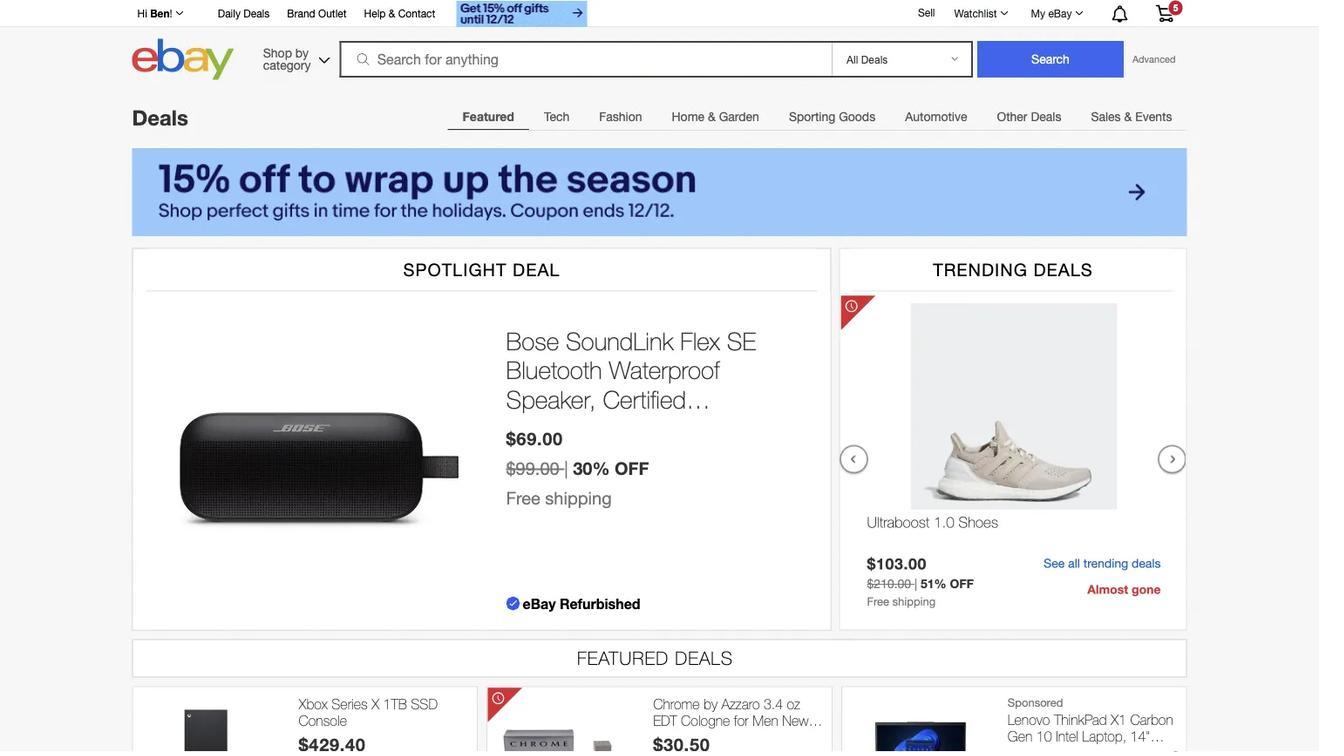 Task type: locate. For each thing, give the bounding box(es) containing it.
|
[[565, 459, 569, 479], [915, 577, 918, 592]]

off inside $210.00 | 51% off free shipping
[[950, 577, 974, 592]]

deals link
[[132, 105, 188, 130]]

0 vertical spatial off
[[615, 459, 649, 479]]

bose
[[506, 327, 559, 355]]

se
[[727, 327, 756, 355]]

tab list
[[448, 99, 1188, 134]]

automotive
[[906, 109, 968, 124]]

new
[[783, 713, 809, 730]]

0 vertical spatial ebay
[[1049, 7, 1073, 19]]

in
[[813, 713, 823, 730]]

refurbished inside 'bose soundlink flex se bluetooth waterproof speaker, certified refurbished'
[[506, 414, 628, 443]]

refurbished
[[506, 414, 628, 443], [560, 596, 641, 612]]

& inside account navigation
[[389, 7, 395, 19]]

sales & events
[[1092, 109, 1173, 124]]

spotlight deal
[[404, 259, 561, 280]]

featured for featured
[[463, 109, 515, 124]]

1 horizontal spatial by
[[704, 696, 718, 713]]

tech link
[[530, 99, 585, 134]]

spotlight
[[404, 259, 507, 280]]

deal
[[513, 259, 561, 280]]

none submit inside shop by category banner
[[978, 41, 1125, 78]]

edt
[[654, 713, 678, 730]]

get an extra 15% off image
[[457, 1, 587, 27]]

help & contact link
[[364, 4, 436, 24]]

| inside $210.00 | 51% off free shipping
[[915, 577, 918, 592]]

30%
[[573, 459, 610, 479]]

deals for daily deals
[[244, 7, 270, 19]]

16
[[1138, 746, 1154, 753]]

0 horizontal spatial &
[[389, 7, 395, 19]]

deals inside account navigation
[[244, 7, 270, 19]]

shipping
[[546, 489, 612, 509], [893, 595, 936, 609]]

home & garden link
[[657, 99, 775, 134]]

deals inside 'link'
[[1032, 109, 1062, 124]]

0 vertical spatial by
[[296, 45, 309, 60]]

free inside $210.00 | 51% off free shipping
[[868, 595, 890, 609]]

0 vertical spatial free
[[506, 489, 541, 509]]

by inside chrome by azzaro 3.4 oz edt cologne for men new in box
[[704, 696, 718, 713]]

men
[[753, 713, 779, 730]]

ebay inside account navigation
[[1049, 7, 1073, 19]]

garden
[[720, 109, 760, 124]]

| inside '$99.00 | 30% off'
[[565, 459, 569, 479]]

None submit
[[978, 41, 1125, 78]]

1 vertical spatial shipping
[[893, 595, 936, 609]]

deals for other deals
[[1032, 109, 1062, 124]]

ebay
[[1049, 7, 1073, 19], [523, 596, 556, 612]]

featured left tech
[[463, 109, 515, 124]]

deals
[[1132, 557, 1162, 571]]

off right 51%
[[950, 577, 974, 592]]

x1
[[1112, 712, 1127, 729]]

1 vertical spatial |
[[915, 577, 918, 592]]

home
[[672, 109, 705, 124]]

10
[[1037, 729, 1053, 746]]

!
[[170, 7, 173, 19]]

by for category
[[296, 45, 309, 60]]

free down $99.00
[[506, 489, 541, 509]]

1 vertical spatial by
[[704, 696, 718, 713]]

help
[[364, 7, 386, 19]]

other deals link
[[983, 99, 1077, 134]]

shipping down 51%
[[893, 595, 936, 609]]

laptop,
[[1083, 729, 1127, 746]]

| left 51%
[[915, 577, 918, 592]]

ultraboost 1.0 shoes link
[[868, 514, 1162, 553]]

almost
[[1088, 583, 1129, 597]]

free shipping
[[506, 489, 612, 509]]

see
[[1044, 557, 1065, 571]]

1 horizontal spatial |
[[915, 577, 918, 592]]

$103.00
[[868, 555, 927, 574]]

by inside shop by category
[[296, 45, 309, 60]]

refurbished up featured deals
[[560, 596, 641, 612]]

trending deals
[[934, 259, 1094, 280]]

almost gone
[[1088, 583, 1162, 597]]

1 horizontal spatial free
[[868, 595, 890, 609]]

shipping down '$99.00 | 30% off'
[[546, 489, 612, 509]]

ultraboost
[[868, 514, 930, 531]]

0 vertical spatial featured
[[463, 109, 515, 124]]

0 horizontal spatial by
[[296, 45, 309, 60]]

flex
[[681, 327, 721, 355]]

featured down ebay refurbished
[[577, 648, 669, 669]]

gb
[[1157, 746, 1177, 753]]

by right shop
[[296, 45, 309, 60]]

1 vertical spatial off
[[950, 577, 974, 592]]

$99.00 | 30% off
[[506, 459, 649, 479]]

& for sales
[[1125, 109, 1133, 124]]

advanced
[[1133, 54, 1176, 65]]

1 vertical spatial ebay
[[523, 596, 556, 612]]

0 vertical spatial |
[[565, 459, 569, 479]]

1 vertical spatial featured
[[577, 648, 669, 669]]

5
[[1174, 2, 1179, 13]]

2 horizontal spatial &
[[1125, 109, 1133, 124]]

1 horizontal spatial off
[[950, 577, 974, 592]]

menu bar
[[448, 99, 1188, 134]]

0 horizontal spatial |
[[565, 459, 569, 479]]

0 horizontal spatial featured
[[463, 109, 515, 124]]

daily deals link
[[218, 4, 270, 24]]

0 vertical spatial shipping
[[546, 489, 612, 509]]

0 horizontal spatial off
[[615, 459, 649, 479]]

1 horizontal spatial &
[[708, 109, 716, 124]]

daily
[[218, 7, 241, 19]]

0 vertical spatial refurbished
[[506, 414, 628, 443]]

| left 30%
[[565, 459, 569, 479]]

my ebay link
[[1022, 3, 1092, 24]]

watchlist link
[[945, 3, 1017, 24]]

1 horizontal spatial featured
[[577, 648, 669, 669]]

refurbished down speaker,
[[506, 414, 628, 443]]

by for azzaro
[[704, 696, 718, 713]]

1270p
[[1051, 746, 1090, 753]]

& right the sales
[[1125, 109, 1133, 124]]

lenovo thinkpad x1 carbon gen 10 intel laptop, 14" ips, i7-1270p vpro®, 16 gb link
[[1008, 712, 1178, 753]]

series
[[332, 696, 368, 713]]

1 horizontal spatial ebay
[[1049, 7, 1073, 19]]

gone
[[1132, 583, 1162, 597]]

box
[[654, 730, 676, 747]]

off right 30%
[[615, 459, 649, 479]]

oz
[[787, 696, 801, 713]]

contact
[[398, 7, 436, 19]]

trending
[[1084, 557, 1129, 571]]

& right home
[[708, 109, 716, 124]]

account navigation
[[128, 0, 1188, 29]]

1 horizontal spatial shipping
[[893, 595, 936, 609]]

home & garden
[[672, 109, 760, 124]]

Search for anything text field
[[343, 43, 829, 76]]

my
[[1032, 7, 1046, 19]]

1 vertical spatial free
[[868, 595, 890, 609]]

& right help
[[389, 7, 395, 19]]

by up cologne
[[704, 696, 718, 713]]

featured for featured deals
[[577, 648, 669, 669]]

other
[[998, 109, 1028, 124]]

free down $210.00
[[868, 595, 890, 609]]

category
[[263, 58, 311, 72]]

sponsored
[[1008, 696, 1064, 710]]

& for help
[[389, 7, 395, 19]]

deals
[[244, 7, 270, 19], [132, 105, 188, 130], [1032, 109, 1062, 124], [1034, 259, 1094, 280], [675, 648, 734, 669]]

speaker,
[[506, 385, 596, 414]]

sporting goods
[[789, 109, 876, 124]]

by
[[296, 45, 309, 60], [704, 696, 718, 713]]



Task type: describe. For each thing, give the bounding box(es) containing it.
| for 51%
[[915, 577, 918, 592]]

sales & events link
[[1077, 99, 1188, 134]]

daily deals
[[218, 7, 270, 19]]

my ebay
[[1032, 7, 1073, 19]]

ben
[[150, 7, 170, 19]]

shop by category banner
[[128, 0, 1188, 85]]

sales
[[1092, 109, 1122, 124]]

$210.00
[[868, 577, 912, 592]]

sporting
[[789, 109, 836, 124]]

i7-
[[1036, 746, 1051, 753]]

deals for trending deals
[[1034, 259, 1094, 280]]

brand
[[287, 7, 316, 19]]

automotive link
[[891, 99, 983, 134]]

1 vertical spatial refurbished
[[560, 596, 641, 612]]

bose soundlink flex se bluetooth waterproof speaker, certified refurbished link
[[506, 327, 814, 443]]

advanced link
[[1125, 42, 1185, 77]]

off for 51%
[[950, 577, 974, 592]]

other deals
[[998, 109, 1062, 124]]

14"
[[1131, 729, 1151, 746]]

bose soundlink flex se bluetooth waterproof speaker, certified refurbished
[[506, 327, 756, 443]]

fashion link
[[585, 99, 657, 134]]

1tb
[[383, 696, 407, 713]]

vpro®,
[[1094, 746, 1134, 753]]

0 horizontal spatial free
[[506, 489, 541, 509]]

for
[[734, 713, 749, 730]]

ssd
[[411, 696, 438, 713]]

carbon
[[1131, 712, 1174, 729]]

lenovo
[[1008, 712, 1051, 729]]

x
[[372, 696, 380, 713]]

chrome by azzaro 3.4 oz edt cologne for men new in box
[[654, 696, 823, 747]]

fashion
[[600, 109, 643, 124]]

thinkpad
[[1055, 712, 1108, 729]]

15% off to wrap up the season shop perfect gifts in time for the holidays. coupon ends 12/12. image
[[132, 148, 1188, 236]]

goods
[[839, 109, 876, 124]]

tech
[[544, 109, 570, 124]]

deals for featured deals
[[675, 648, 734, 669]]

sell link
[[911, 6, 944, 18]]

xbox series x 1tb ssd console
[[299, 696, 438, 730]]

see all trending deals link
[[1044, 557, 1162, 571]]

0 horizontal spatial ebay
[[523, 596, 556, 612]]

$210.00 | 51% off free shipping
[[868, 577, 974, 609]]

ebay refurbished
[[523, 596, 641, 612]]

sponsored lenovo thinkpad x1 carbon gen 10 intel laptop, 14" ips, i7-1270p vpro®, 16 gb
[[1008, 696, 1177, 753]]

azzaro
[[722, 696, 760, 713]]

3.4
[[764, 696, 784, 713]]

tab list containing featured
[[448, 99, 1188, 134]]

$69.00
[[506, 428, 563, 449]]

51%
[[921, 577, 947, 592]]

ips,
[[1008, 746, 1032, 753]]

brand outlet
[[287, 7, 347, 19]]

ultraboost 1.0 shoes
[[868, 514, 999, 531]]

cologne
[[681, 713, 731, 730]]

sell
[[919, 6, 936, 18]]

xbox series x 1tb ssd console link
[[299, 696, 469, 730]]

see all trending deals
[[1044, 557, 1162, 571]]

hi ben !
[[137, 7, 173, 19]]

1.0
[[934, 514, 955, 531]]

outlet
[[318, 7, 347, 19]]

menu bar containing featured
[[448, 99, 1188, 134]]

chrome by azzaro 3.4 oz edt cologne for men new in box link
[[654, 696, 823, 747]]

shop by category
[[263, 45, 311, 72]]

sporting goods link
[[775, 99, 891, 134]]

featured link
[[448, 99, 530, 134]]

chrome
[[654, 696, 700, 713]]

intel
[[1056, 729, 1079, 746]]

shop
[[263, 45, 292, 60]]

waterproof
[[609, 356, 720, 385]]

gen
[[1008, 729, 1033, 746]]

help & contact
[[364, 7, 436, 19]]

off for 30%
[[615, 459, 649, 479]]

| for 30%
[[565, 459, 569, 479]]

certified
[[603, 385, 687, 414]]

0 horizontal spatial shipping
[[546, 489, 612, 509]]

brand outlet link
[[287, 4, 347, 24]]

featured deals
[[577, 648, 734, 669]]

shoes
[[959, 514, 999, 531]]

shop by category button
[[255, 39, 334, 76]]

shipping inside $210.00 | 51% off free shipping
[[893, 595, 936, 609]]

hi
[[137, 7, 147, 19]]

$99.00
[[506, 459, 560, 479]]

& for home
[[708, 109, 716, 124]]



Task type: vqa. For each thing, say whether or not it's contained in the screenshot.
$270.42
no



